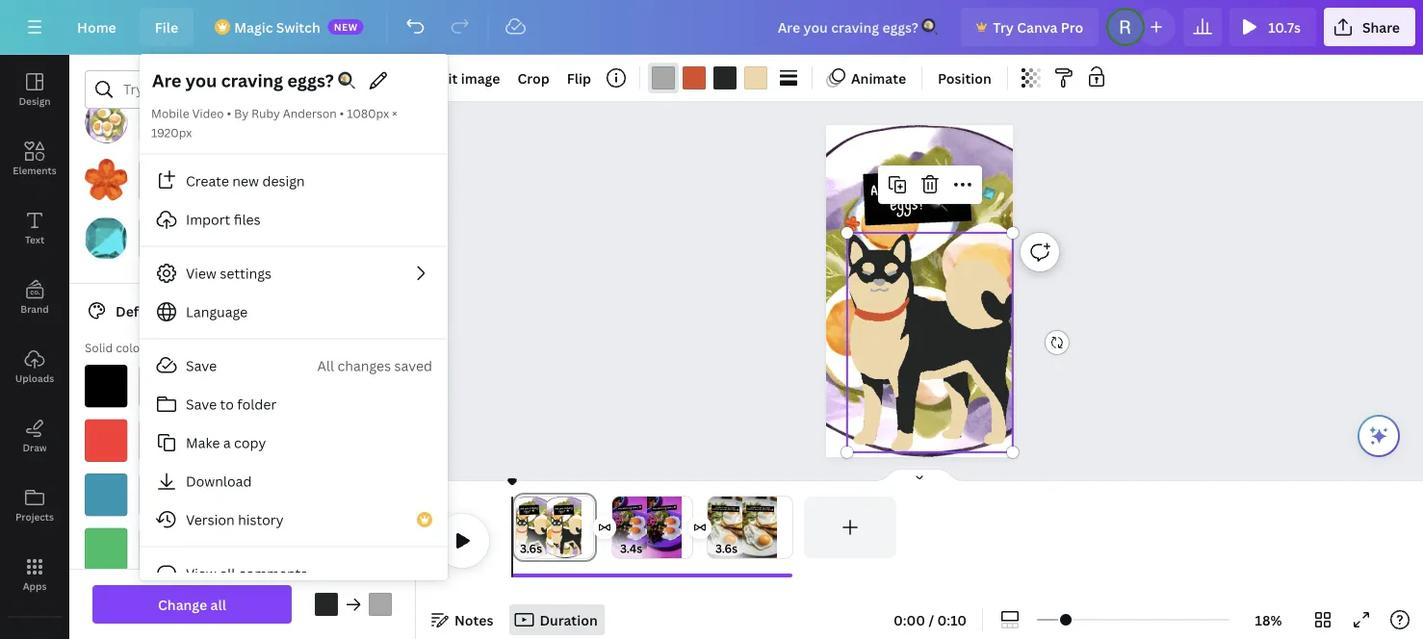 Task type: locate. For each thing, give the bounding box(es) containing it.
trimming, start edge slider right page title 'text field'
[[612, 497, 626, 558]]

view up change all button
[[186, 565, 217, 583]]

image
[[461, 69, 500, 87]]

view
[[186, 264, 217, 283], [186, 565, 217, 583]]

switch
[[276, 18, 320, 36]]

3.6s
[[520, 541, 542, 557], [715, 541, 738, 557]]

1 horizontal spatial design title text field
[[762, 8, 953, 46]]

aqua blue #0cc0df image
[[139, 474, 182, 517]]

orange #ff914d image
[[357, 528, 400, 571]]

dark gray #545454 image
[[139, 365, 182, 408], [139, 365, 182, 408]]

edit image button
[[424, 63, 508, 93]]

import files
[[186, 210, 261, 229]]

3.6s right 3.4s
[[715, 541, 738, 557]]

duration button
[[509, 605, 605, 636]]

#bea9cf image
[[248, 101, 291, 143], [248, 101, 291, 143]]

changes
[[337, 357, 391, 375]]

colors for solid colors
[[116, 339, 150, 355]]

home
[[77, 18, 116, 36]]

grass green #7ed957 image
[[139, 528, 182, 571]]

gray #a6a6a6 image
[[248, 365, 291, 408]]

save left to
[[186, 395, 217, 414]]

all left comments
[[220, 565, 235, 583]]

#f1d6a8 image
[[744, 66, 767, 90]]

view settings
[[186, 264, 272, 283]]

canva assistant image
[[1367, 425, 1390, 448]]

3.6s button right 3.4s button
[[715, 539, 738, 558]]

all inside the view all comments button
[[220, 565, 235, 583]]

bright red #ff3131 image
[[85, 419, 128, 462], [85, 419, 128, 462]]

elements
[[13, 164, 57, 177]]

0 horizontal spatial colors
[[116, 339, 150, 355]]

#fcf9f6 image
[[139, 101, 182, 143]]

#a6a6a6 image down orange #ff914d image
[[369, 593, 392, 616]]

#147574 image
[[302, 217, 345, 260], [302, 217, 345, 260]]

brand button
[[0, 263, 69, 332]]

#232625 image
[[713, 66, 737, 90], [713, 66, 737, 90]]

apps
[[23, 580, 47, 593]]

Page title text field
[[551, 539, 558, 558]]

all right change
[[210, 596, 226, 614]]

1 vertical spatial view
[[186, 565, 217, 583]]

black #000000 image
[[85, 365, 128, 408], [85, 365, 128, 408]]

#f04f01 image
[[139, 159, 182, 202]]

1 save from the top
[[186, 357, 217, 375]]

home link
[[62, 8, 132, 46]]

trimming, start edge slider right 3.4s
[[708, 497, 721, 558]]

0 vertical spatial save
[[186, 357, 217, 375]]

magenta #cb6ce6 image
[[248, 419, 291, 462]]

language button
[[140, 293, 448, 331]]

pro
[[1061, 18, 1083, 36]]

2 horizontal spatial trimming, end edge slider
[[779, 497, 792, 558]]

peach #ffbd59 image
[[302, 528, 345, 571]]

1 vertical spatial all
[[210, 596, 226, 614]]

0 horizontal spatial trimming, start edge slider
[[512, 497, 530, 558]]

1 horizontal spatial 3.6s
[[715, 541, 738, 557]]

craving
[[919, 173, 964, 204]]

view for view settings
[[186, 264, 217, 283]]

1 view from the top
[[186, 264, 217, 283]]

brand
[[20, 302, 49, 315]]

coral red #ff5757 image
[[139, 419, 182, 462]]

18%
[[1255, 611, 1282, 629]]

projects
[[15, 510, 54, 523]]

lime #c1ff72 image
[[194, 528, 236, 571], [194, 528, 236, 571]]

orange #ff914d image
[[357, 528, 400, 571]]

3.6s button left page title 'text field'
[[520, 539, 542, 558]]

#a6a6a6 image down main menu bar
[[652, 66, 675, 90]]

#20e8f3 image
[[194, 217, 236, 260]]

yellow #ffde59 image
[[248, 528, 291, 571]]

save to folder button
[[140, 385, 448, 424]]

video
[[192, 105, 224, 121]]

#fcf9f6 image
[[139, 101, 182, 143]]

comments
[[239, 565, 307, 583]]

0 horizontal spatial trimming, end edge slider
[[580, 497, 597, 558]]

save up "save to folder"
[[186, 357, 217, 375]]

#4f3a54 image
[[357, 101, 400, 143]]

save
[[186, 357, 217, 375], [186, 395, 217, 414]]

0 horizontal spatial #a6a6a6 image
[[369, 593, 392, 616]]

default
[[116, 302, 165, 320]]

#a6a6a6 image down orange #ff914d image
[[369, 593, 392, 616]]

design title text field up animate dropdown button
[[762, 8, 953, 46]]

view all comments button
[[140, 555, 448, 593]]

all inside change all button
[[210, 596, 226, 614]]

view inside popup button
[[186, 264, 217, 283]]

1080px × 1920px
[[151, 105, 397, 141]]

share
[[1362, 18, 1400, 36]]

Design title text field
[[762, 8, 953, 46], [151, 65, 358, 96]]

magic
[[234, 18, 273, 36]]

hide pages image
[[873, 468, 966, 483]]

light blue #38b6ff image
[[248, 474, 291, 517], [248, 474, 291, 517]]

turquoise blue #5ce1e6 image
[[194, 474, 236, 517], [194, 474, 236, 517]]

share button
[[1324, 8, 1415, 46]]

default colors
[[116, 302, 209, 320]]

magic media image
[[0, 625, 69, 639]]

solid colors
[[85, 339, 150, 355]]

folder
[[237, 395, 277, 414]]

3.6s left page title 'text field'
[[520, 541, 542, 557]]

create new design
[[186, 172, 305, 190]]

2 view from the top
[[186, 565, 217, 583]]

0 vertical spatial #a6a6a6 image
[[652, 66, 675, 90]]

magenta #cb6ce6 image
[[248, 419, 291, 462]]

3 trimming, start edge slider from the left
[[708, 497, 721, 558]]

1 horizontal spatial trimming, end edge slider
[[679, 497, 692, 558]]

2 trimming, end edge slider from the left
[[679, 497, 692, 558]]

crop
[[517, 69, 549, 87]]

0 vertical spatial all
[[220, 565, 235, 583]]

#1abbb9 image
[[248, 217, 291, 260]]

#9c943a image
[[194, 101, 236, 143]]

2 3.6s from the left
[[715, 541, 738, 557]]

0 horizontal spatial 3.6s button
[[520, 539, 542, 558]]

position
[[938, 69, 992, 87]]

make a copy button
[[140, 424, 448, 462]]

1 horizontal spatial #a6a6a6 image
[[652, 66, 675, 90]]

solid
[[85, 339, 113, 355]]

0 horizontal spatial 3.6s
[[520, 541, 542, 557]]

version history button
[[140, 501, 448, 539]]

view down #20e8f3 icon
[[186, 264, 217, 283]]

main menu bar
[[0, 0, 1423, 55]]

colors right the solid
[[116, 339, 150, 355]]

saved
[[394, 357, 432, 375]]

view inside button
[[186, 565, 217, 583]]

colors right default
[[168, 302, 209, 320]]

#f9b45f image
[[302, 101, 345, 143], [302, 101, 345, 143]]

import files button
[[140, 200, 448, 239]]

coral red #ff5757 image
[[139, 419, 182, 462]]

1 trimming, start edge slider from the left
[[512, 497, 530, 558]]

dark turquoise #0097b2 image
[[85, 474, 128, 517], [85, 474, 128, 517]]

file button
[[139, 8, 194, 46]]

green #00bf63 image
[[85, 528, 128, 571], [85, 528, 128, 571]]

1 vertical spatial #a6a6a6 image
[[369, 593, 392, 616]]

pink #ff66c4 image
[[194, 419, 236, 462], [194, 419, 236, 462]]

0 horizontal spatial #a6a6a6 image
[[369, 593, 392, 616]]

save inside button
[[186, 395, 217, 414]]

#a6a6a6 image
[[652, 66, 675, 90], [369, 593, 392, 616]]

uploads button
[[0, 332, 69, 402]]

1080px
[[347, 105, 389, 121]]

light gray #d9d9d9 image
[[302, 365, 345, 408], [302, 365, 345, 408]]

make
[[186, 434, 220, 452]]

#e23800 image
[[194, 159, 236, 202], [194, 159, 236, 202]]

0 horizontal spatial design title text field
[[151, 65, 358, 96]]

all for view
[[220, 565, 235, 583]]

trimming, start edge slider
[[512, 497, 530, 558], [612, 497, 626, 558], [708, 497, 721, 558]]

notes
[[454, 611, 493, 629]]

3 trimming, end edge slider from the left
[[779, 497, 792, 558]]

#fa7c02 image
[[302, 159, 345, 202], [302, 159, 345, 202]]

yellow #ffde59 image
[[248, 528, 291, 571]]

2 save from the top
[[186, 395, 217, 414]]

files
[[234, 210, 261, 229]]

trimming, end edge slider
[[580, 497, 597, 558], [679, 497, 692, 558], [779, 497, 792, 558]]

1 horizontal spatial colors
[[168, 302, 209, 320]]

#104a50 image
[[357, 217, 400, 260]]

#9c943a image
[[194, 101, 236, 143]]

🍳
[[929, 190, 946, 220]]

language
[[186, 303, 248, 321]]

1 vertical spatial colors
[[116, 339, 150, 355]]

save to folder
[[186, 395, 277, 414]]

download button
[[140, 462, 448, 501]]

0 vertical spatial design title text field
[[762, 8, 953, 46]]

3.6s button
[[520, 539, 542, 558], [715, 539, 738, 558]]

2 trimming, start edge slider from the left
[[612, 497, 626, 558]]

#a6a6a6 image
[[652, 66, 675, 90], [369, 593, 392, 616]]

design
[[19, 94, 51, 107]]

all for change
[[210, 596, 226, 614]]

gray #a6a6a6 image
[[248, 365, 291, 408]]

0 vertical spatial colors
[[168, 302, 209, 320]]

#de4b26 image
[[683, 66, 706, 90], [683, 66, 706, 90]]

1 horizontal spatial 3.6s button
[[715, 539, 738, 558]]

are you craving eggs? 🍳
[[870, 173, 964, 221]]

all
[[220, 565, 235, 583], [210, 596, 226, 614]]

#f1d6a8 image
[[744, 66, 767, 90]]

1 horizontal spatial trimming, start edge slider
[[612, 497, 626, 558]]

1 vertical spatial #a6a6a6 image
[[369, 593, 392, 616]]

0 vertical spatial #a6a6a6 image
[[652, 66, 675, 90]]

1 vertical spatial save
[[186, 395, 217, 414]]

#a6a6a6 image down main menu bar
[[652, 66, 675, 90]]

trimming, start edge slider left page title 'text field'
[[512, 497, 530, 558]]

colors
[[168, 302, 209, 320], [116, 339, 150, 355]]

2 horizontal spatial trimming, start edge slider
[[708, 497, 721, 558]]

1 3.6s from the left
[[520, 541, 542, 557]]

0 vertical spatial view
[[186, 264, 217, 283]]

1 horizontal spatial #a6a6a6 image
[[652, 66, 675, 90]]

#232625 image
[[315, 593, 338, 616], [315, 593, 338, 616]]

version history
[[186, 511, 284, 529]]

design title text field up ruby
[[151, 65, 358, 96]]

change all button
[[92, 585, 292, 624]]



Task type: vqa. For each thing, say whether or not it's contained in the screenshot.
View in the Popup Button
yes



Task type: describe. For each thing, give the bounding box(es) containing it.
mobile
[[151, 105, 189, 121]]

color group
[[648, 63, 771, 93]]

3.6s for first 3.6s button from right
[[715, 541, 738, 557]]

text button
[[0, 194, 69, 263]]

#179695 image
[[139, 217, 182, 260]]

white #ffffff image
[[357, 365, 400, 408]]

gray #737373 image
[[194, 365, 236, 408]]

0:10
[[937, 611, 967, 629]]

view all comments
[[186, 565, 307, 583]]

download
[[186, 472, 252, 491]]

try
[[993, 18, 1014, 36]]

2 3.6s button from the left
[[715, 539, 738, 558]]

3.6s for first 3.6s button from the left
[[520, 541, 542, 557]]

18% button
[[1237, 605, 1300, 636]]

1920px
[[151, 125, 192, 141]]

settings
[[220, 264, 272, 283]]

notes button
[[424, 605, 501, 636]]

elements button
[[0, 124, 69, 194]]

new
[[232, 172, 259, 190]]

design button
[[0, 55, 69, 124]]

are
[[870, 176, 890, 206]]

0:00 / 0:10
[[894, 611, 967, 629]]

#f86503 image
[[248, 159, 291, 202]]

side panel tab list
[[0, 55, 69, 639]]

gray #737373 image
[[194, 365, 236, 408]]

design
[[262, 172, 305, 190]]

mobile video
[[151, 105, 224, 121]]

new
[[334, 20, 358, 33]]

animate
[[851, 69, 906, 87]]

trimming, end edge slider for 3.4s
[[679, 497, 692, 558]]

edit
[[431, 69, 458, 87]]

all
[[317, 357, 334, 375]]

all changes saved
[[317, 357, 432, 375]]

draw button
[[0, 402, 69, 471]]

history
[[238, 511, 284, 529]]

save for save to folder
[[186, 395, 217, 414]]

white #ffffff image
[[357, 365, 400, 408]]

design title text field inside main menu bar
[[762, 8, 953, 46]]

#104a50 image
[[357, 217, 400, 260]]

Try "blue" or "#00c4cc" search field
[[123, 71, 387, 108]]

10.7s button
[[1230, 8, 1316, 46]]

/
[[929, 611, 934, 629]]

1 vertical spatial design title text field
[[151, 65, 358, 96]]

you
[[892, 175, 916, 205]]

#f86503 image
[[248, 159, 291, 202]]

draw
[[23, 441, 47, 454]]

text
[[25, 233, 44, 246]]

#4f3a54 image
[[357, 101, 400, 143]]

by
[[234, 105, 249, 121]]

a
[[223, 434, 231, 452]]

×
[[392, 105, 397, 121]]

import
[[186, 210, 230, 229]]

create
[[186, 172, 229, 190]]

view for view all comments
[[186, 565, 217, 583]]

try canva pro
[[993, 18, 1083, 36]]

anderson
[[283, 105, 337, 121]]

0:00
[[894, 611, 925, 629]]

magic switch
[[234, 18, 320, 36]]

#179695 image
[[139, 217, 182, 260]]

1 3.6s button from the left
[[520, 539, 542, 558]]

save for save
[[186, 357, 217, 375]]

version
[[186, 511, 235, 529]]

eggs?
[[889, 191, 926, 221]]

duration
[[540, 611, 598, 629]]

10.7s
[[1268, 18, 1301, 36]]

grass green #7ed957 image
[[139, 528, 182, 571]]

change all
[[158, 596, 226, 614]]

canva
[[1017, 18, 1058, 36]]

#f04f01 image
[[139, 159, 182, 202]]

#20e8f3 image
[[194, 217, 236, 260]]

trimming, start edge slider for 3.6s
[[708, 497, 721, 558]]

view settings button
[[140, 254, 448, 293]]

to
[[220, 395, 234, 414]]

position button
[[930, 63, 999, 93]]

create new design button
[[140, 162, 448, 200]]

3.4s
[[620, 541, 642, 557]]

crop button
[[510, 63, 557, 93]]

#1abbb9 image
[[248, 217, 291, 260]]

flip
[[567, 69, 591, 87]]

ruby
[[251, 105, 280, 121]]

trimming, start edge slider for 3.4s
[[612, 497, 626, 558]]

try canva pro button
[[960, 8, 1099, 46]]

animate button
[[820, 63, 914, 93]]

edit image
[[431, 69, 500, 87]]

colors for default colors
[[168, 302, 209, 320]]

projects button
[[0, 471, 69, 540]]

flip button
[[559, 63, 599, 93]]

by ruby anderson
[[234, 105, 337, 121]]

make a copy
[[186, 434, 266, 452]]

1 trimming, end edge slider from the left
[[580, 497, 597, 558]]

change
[[158, 596, 207, 614]]

trimming, end edge slider for 3.6s
[[779, 497, 792, 558]]

peach #ffbd59 image
[[302, 528, 345, 571]]

copy
[[234, 434, 266, 452]]

aqua blue #0cc0df image
[[139, 474, 182, 517]]

file
[[155, 18, 178, 36]]



